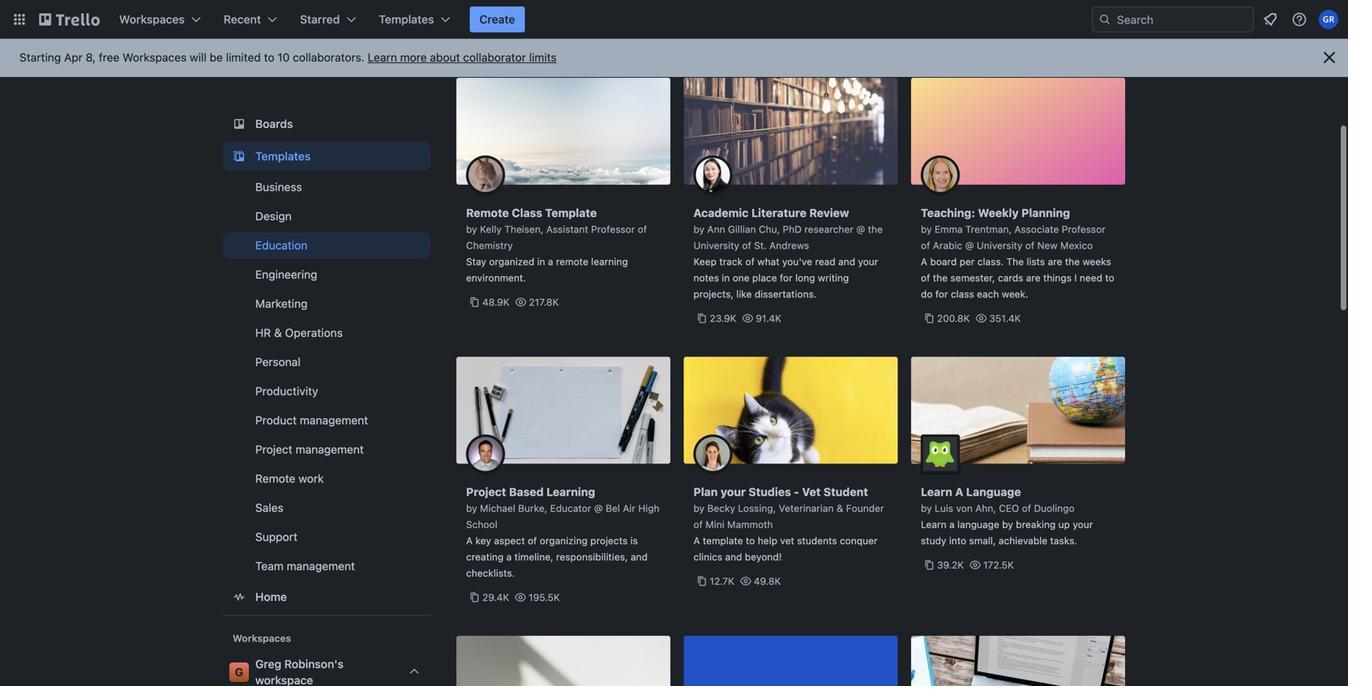 Task type: vqa. For each thing, say whether or not it's contained in the screenshot.


Task type: describe. For each thing, give the bounding box(es) containing it.
assistant
[[546, 224, 589, 235]]

open information menu image
[[1292, 11, 1308, 28]]

by down ceo on the bottom of the page
[[1003, 519, 1014, 531]]

checklists.
[[466, 568, 515, 579]]

productivity
[[255, 385, 318, 398]]

0 vertical spatial &
[[274, 326, 282, 340]]

workspaces inside dropdown button
[[119, 13, 185, 26]]

organizing
[[540, 536, 588, 547]]

0 vertical spatial are
[[1048, 256, 1063, 268]]

by inside plan your studies - vet student by becky lossing, veterinarian & founder of mini mammoth a template to help vet students conquer clinics and beyond!
[[694, 503, 705, 515]]

91.4k
[[756, 313, 782, 324]]

management for team management
[[287, 560, 355, 573]]

project for project management
[[255, 443, 293, 457]]

10
[[278, 51, 290, 64]]

vet
[[802, 486, 821, 499]]

phd
[[783, 224, 802, 235]]

a inside learn a language by luis von ahn, ceo of duolingo learn a language by breaking up your study into small, achievable tasks.
[[950, 519, 955, 531]]

learn a language by luis von ahn, ceo of duolingo learn a language by breaking up your study into small, achievable tasks.
[[921, 486, 1093, 547]]

-
[[794, 486, 800, 499]]

@ inside "academic literature review by ann gillian chu, phd researcher @ the university of st. andrews keep track of what you've read and your notes in one place for long writing projects, like dissertations."
[[857, 224, 866, 235]]

product
[[255, 414, 297, 427]]

breaking
[[1016, 519, 1056, 531]]

remote work link
[[223, 466, 431, 492]]

hr & operations
[[255, 326, 343, 340]]

do
[[921, 289, 933, 300]]

for inside "academic literature review by ann gillian chu, phd researcher @ the university of st. andrews keep track of what you've read and your notes in one place for long writing projects, like dissertations."
[[780, 272, 793, 284]]

23.9k
[[710, 313, 737, 324]]

university for academic
[[694, 240, 740, 251]]

long
[[796, 272, 815, 284]]

and inside "academic literature review by ann gillian chu, phd researcher @ the university of st. andrews keep track of what you've read and your notes in one place for long writing projects, like dissertations."
[[839, 256, 856, 268]]

what
[[758, 256, 780, 268]]

new
[[1038, 240, 1058, 251]]

work
[[299, 472, 324, 486]]

remote for remote work
[[255, 472, 296, 486]]

learn more about collaborator limits link
[[368, 51, 557, 64]]

professor for template
[[591, 224, 635, 235]]

class.
[[978, 256, 1004, 268]]

project management
[[255, 443, 364, 457]]

literature
[[752, 206, 807, 220]]

greg robinson's workspace
[[255, 658, 344, 687]]

and for plan your studies - vet student
[[725, 552, 742, 563]]

semester,
[[951, 272, 996, 284]]

i
[[1075, 272, 1077, 284]]

review
[[810, 206, 850, 220]]

to inside teaching: weekly planning by emma trentman, associate professor of arabic @ university of new mexico a board per class. the lists are the weeks of the semester, cards are things i need to do for class each week.
[[1106, 272, 1115, 284]]

small,
[[970, 536, 996, 547]]

mammoth
[[728, 519, 773, 531]]

195.5k
[[529, 592, 560, 604]]

limits
[[529, 51, 557, 64]]

burke,
[[518, 503, 548, 515]]

more
[[400, 51, 427, 64]]

marketing link
[[223, 291, 431, 317]]

class
[[512, 206, 543, 220]]

will
[[190, 51, 207, 64]]

timeline,
[[515, 552, 554, 563]]

for inside teaching: weekly planning by emma trentman, associate professor of arabic @ university of new mexico a board per class. the lists are the weeks of the semester, cards are things i need to do for class each week.
[[936, 289, 948, 300]]

template
[[703, 536, 743, 547]]

boards link
[[223, 109, 431, 139]]

one
[[733, 272, 750, 284]]

remote class template by kelly theisen, assistant professor of chemistry stay organized in a remote learning environment.
[[466, 206, 647, 284]]

track
[[720, 256, 743, 268]]

templates inside dropdown button
[[379, 13, 434, 26]]

of inside remote class template by kelly theisen, assistant professor of chemistry stay organized in a remote learning environment.
[[638, 224, 647, 235]]

the inside "academic literature review by ann gillian chu, phd researcher @ the university of st. andrews keep track of what you've read and your notes in one place for long writing projects, like dissertations."
[[868, 224, 883, 235]]

per
[[960, 256, 975, 268]]

your inside learn a language by luis von ahn, ceo of duolingo learn a language by breaking up your study into small, achievable tasks.
[[1073, 519, 1093, 531]]

kelly theisen, assistant professor of chemistry image
[[466, 156, 505, 195]]

team management
[[255, 560, 355, 573]]

by for project
[[466, 503, 477, 515]]

product management link
[[223, 408, 431, 434]]

school
[[466, 519, 498, 531]]

boards
[[255, 117, 293, 131]]

product management
[[255, 414, 368, 427]]

ceo
[[999, 503, 1020, 515]]

week.
[[1002, 289, 1029, 300]]

achievable
[[999, 536, 1048, 547]]

1 vertical spatial templates
[[255, 150, 311, 163]]

weeks
[[1083, 256, 1112, 268]]

g
[[235, 666, 243, 680]]

primary element
[[0, 0, 1349, 39]]

starting
[[19, 51, 61, 64]]

by for learn
[[921, 503, 932, 515]]

ahn,
[[976, 503, 997, 515]]

weekly
[[978, 206, 1019, 220]]

to inside plan your studies - vet student by becky lossing, veterinarian & founder of mini mammoth a template to help vet students conquer clinics and beyond!
[[746, 536, 755, 547]]

teaching: weekly planning by emma trentman, associate professor of arabic @ university of new mexico a board per class. the lists are the weeks of the semester, cards are things i need to do for class each week.
[[921, 206, 1115, 300]]

plan your studies - vet student by becky lossing, veterinarian & founder of mini mammoth a template to help vet students conquer clinics and beyond!
[[694, 486, 884, 563]]

founder
[[846, 503, 884, 515]]

back to home image
[[39, 6, 100, 32]]

veterinarian
[[779, 503, 834, 515]]

dissertations.
[[755, 289, 817, 300]]

becky
[[708, 503, 736, 515]]

learning
[[547, 486, 595, 499]]

studies
[[749, 486, 791, 499]]

sales
[[255, 502, 284, 515]]

michael
[[480, 503, 516, 515]]

remote for remote class template by kelly theisen, assistant professor of chemistry stay organized in a remote learning environment.
[[466, 206, 509, 220]]

duolingo
[[1034, 503, 1075, 515]]

1 vertical spatial learn
[[921, 486, 953, 499]]

by for academic
[[694, 224, 705, 235]]

chu,
[[759, 224, 780, 235]]

be
[[210, 51, 223, 64]]

michael burke, educator @ bel air high school image
[[466, 435, 505, 474]]

luis von ahn, ceo of duolingo image
[[921, 435, 960, 474]]

air
[[623, 503, 636, 515]]

emma
[[935, 224, 963, 235]]

planning
[[1022, 206, 1071, 220]]

sales link
[[223, 495, 431, 521]]

design
[[255, 210, 292, 223]]

@ inside teaching: weekly planning by emma trentman, associate professor of arabic @ university of new mexico a board per class. the lists are the weeks of the semester, cards are things i need to do for class each week.
[[965, 240, 974, 251]]

templates button
[[369, 6, 460, 32]]

personal link
[[223, 350, 431, 375]]

a inside learn a language by luis von ahn, ceo of duolingo learn a language by breaking up your study into small, achievable tasks.
[[956, 486, 964, 499]]

of inside project based learning by michael burke, educator @ bel air high school a key aspect of organizing projects is creating a timeline, responsibilities, and checklists.
[[528, 536, 537, 547]]

1 vertical spatial workspaces
[[123, 51, 187, 64]]

create button
[[470, 6, 525, 32]]



Task type: locate. For each thing, give the bounding box(es) containing it.
to
[[264, 51, 275, 64], [1106, 272, 1115, 284], [746, 536, 755, 547]]

1 horizontal spatial to
[[746, 536, 755, 547]]

home link
[[223, 583, 431, 612]]

theisen,
[[505, 224, 544, 235]]

2 horizontal spatial to
[[1106, 272, 1115, 284]]

hr
[[255, 326, 271, 340]]

support link
[[223, 525, 431, 551]]

workspaces
[[119, 13, 185, 26], [123, 51, 187, 64], [233, 633, 291, 645]]

andrews
[[770, 240, 810, 251]]

board image
[[230, 114, 249, 134]]

home image
[[230, 588, 249, 607]]

educator
[[550, 503, 592, 515]]

learning
[[591, 256, 628, 268]]

12.7k
[[710, 576, 735, 588]]

by left kelly
[[466, 224, 477, 235]]

templates link
[[223, 142, 431, 171]]

1 horizontal spatial &
[[837, 503, 844, 515]]

0 horizontal spatial to
[[264, 51, 275, 64]]

of inside learn a language by luis von ahn, ceo of duolingo learn a language by breaking up your study into small, achievable tasks.
[[1022, 503, 1032, 515]]

management for project management
[[296, 443, 364, 457]]

1 horizontal spatial templates
[[379, 13, 434, 26]]

management down productivity link
[[300, 414, 368, 427]]

1 horizontal spatial remote
[[466, 206, 509, 220]]

0 vertical spatial workspaces
[[119, 13, 185, 26]]

0 vertical spatial to
[[264, 51, 275, 64]]

a inside remote class template by kelly theisen, assistant professor of chemistry stay organized in a remote learning environment.
[[548, 256, 554, 268]]

responsibilities,
[[556, 552, 628, 563]]

in inside "academic literature review by ann gillian chu, phd researcher @ the university of st. andrews keep track of what you've read and your notes in one place for long writing projects, like dissertations."
[[722, 272, 730, 284]]

ann gillian chu, phd researcher @ the university of st. andrews image
[[694, 156, 733, 195]]

arabic
[[933, 240, 963, 251]]

0 horizontal spatial your
[[721, 486, 746, 499]]

bel
[[606, 503, 620, 515]]

luis
[[935, 503, 954, 515]]

a left key
[[466, 536, 473, 547]]

1 horizontal spatial @
[[857, 224, 866, 235]]

workspaces up free
[[119, 13, 185, 26]]

0 horizontal spatial university
[[694, 240, 740, 251]]

university for teaching:
[[977, 240, 1023, 251]]

starred button
[[290, 6, 366, 32]]

&
[[274, 326, 282, 340], [837, 503, 844, 515]]

professor up learning
[[591, 224, 635, 235]]

0 vertical spatial your
[[858, 256, 879, 268]]

1 vertical spatial @
[[965, 240, 974, 251]]

and for project based learning
[[631, 552, 648, 563]]

@ left bel
[[594, 503, 603, 515]]

project management link
[[223, 437, 431, 463]]

0 vertical spatial for
[[780, 272, 793, 284]]

0 horizontal spatial the
[[868, 224, 883, 235]]

0 horizontal spatial professor
[[591, 224, 635, 235]]

1 vertical spatial project
[[466, 486, 506, 499]]

the right researcher
[[868, 224, 883, 235]]

2 horizontal spatial a
[[950, 519, 955, 531]]

of left mini
[[694, 519, 703, 531]]

of inside plan your studies - vet student by becky lossing, veterinarian & founder of mini mammoth a template to help vet students conquer clinics and beyond!
[[694, 519, 703, 531]]

0 horizontal spatial a
[[507, 552, 512, 563]]

is
[[631, 536, 638, 547]]

for
[[780, 272, 793, 284], [936, 289, 948, 300]]

operations
[[285, 326, 343, 340]]

by inside "academic literature review by ann gillian chu, phd researcher @ the university of st. andrews keep track of what you've read and your notes in one place for long writing projects, like dissertations."
[[694, 224, 705, 235]]

key
[[476, 536, 491, 547]]

things
[[1044, 272, 1072, 284]]

0 horizontal spatial &
[[274, 326, 282, 340]]

your up becky
[[721, 486, 746, 499]]

2 vertical spatial learn
[[921, 519, 947, 531]]

by left ann
[[694, 224, 705, 235]]

recent
[[224, 13, 261, 26]]

learn up luis
[[921, 486, 953, 499]]

mexico
[[1061, 240, 1093, 251]]

study
[[921, 536, 947, 547]]

education
[[255, 239, 308, 252]]

2 vertical spatial your
[[1073, 519, 1093, 531]]

the up i
[[1065, 256, 1080, 268]]

0 horizontal spatial and
[[631, 552, 648, 563]]

professor for planning
[[1062, 224, 1106, 235]]

university inside "academic literature review by ann gillian chu, phd researcher @ the university of st. andrews keep track of what you've read and your notes in one place for long writing projects, like dissertations."
[[694, 240, 740, 251]]

2 university from the left
[[977, 240, 1023, 251]]

academic
[[694, 206, 749, 220]]

the down board
[[933, 272, 948, 284]]

your inside plan your studies - vet student by becky lossing, veterinarian & founder of mini mammoth a template to help vet students conquer clinics and beyond!
[[721, 486, 746, 499]]

@
[[857, 224, 866, 235], [965, 240, 974, 251], [594, 503, 603, 515]]

cards
[[998, 272, 1024, 284]]

organized
[[489, 256, 535, 268]]

emma trentman, associate professor of arabic @ university of new mexico image
[[921, 156, 960, 195]]

0 horizontal spatial in
[[537, 256, 545, 268]]

hr & operations link
[[223, 320, 431, 346]]

217.8k
[[529, 297, 559, 308]]

a down aspect
[[507, 552, 512, 563]]

0 vertical spatial remote
[[466, 206, 509, 220]]

remote inside remote class template by kelly theisen, assistant professor of chemistry stay organized in a remote learning environment.
[[466, 206, 509, 220]]

a left board
[[921, 256, 928, 268]]

1 vertical spatial &
[[837, 503, 844, 515]]

and up writing
[[839, 256, 856, 268]]

in left one
[[722, 272, 730, 284]]

starting apr 8, free workspaces will be limited to 10 collaborators. learn more about collaborator limits
[[19, 51, 557, 64]]

stay
[[466, 256, 487, 268]]

@ right researcher
[[857, 224, 866, 235]]

1 vertical spatial to
[[1106, 272, 1115, 284]]

and down is
[[631, 552, 648, 563]]

0 notifications image
[[1261, 10, 1281, 29]]

0 vertical spatial a
[[548, 256, 554, 268]]

student
[[824, 486, 868, 499]]

a left remote
[[548, 256, 554, 268]]

1 horizontal spatial professor
[[1062, 224, 1106, 235]]

0 horizontal spatial for
[[780, 272, 793, 284]]

1 horizontal spatial are
[[1048, 256, 1063, 268]]

high
[[638, 503, 660, 515]]

workspaces up "greg"
[[233, 633, 291, 645]]

1 horizontal spatial university
[[977, 240, 1023, 251]]

search image
[[1099, 13, 1112, 26]]

kelly
[[480, 224, 502, 235]]

a
[[921, 256, 928, 268], [956, 486, 964, 499], [466, 536, 473, 547], [694, 536, 700, 547]]

of up timeline,
[[528, 536, 537, 547]]

starred
[[300, 13, 340, 26]]

0 vertical spatial templates
[[379, 13, 434, 26]]

your inside "academic literature review by ann gillian chu, phd researcher @ the university of st. andrews keep track of what you've read and your notes in one place for long writing projects, like dissertations."
[[858, 256, 879, 268]]

template board image
[[230, 147, 249, 166]]

home
[[255, 591, 287, 604]]

a up von
[[956, 486, 964, 499]]

Search field
[[1112, 7, 1254, 32]]

university down ann
[[694, 240, 740, 251]]

are down 'lists'
[[1026, 272, 1041, 284]]

@ up per
[[965, 240, 974, 251]]

team management link
[[223, 554, 431, 580]]

49.8k
[[754, 576, 781, 588]]

0 vertical spatial in
[[537, 256, 545, 268]]

project for project based learning by michael burke, educator @ bel air high school a key aspect of organizing projects is creating a timeline, responsibilities, and checklists.
[[466, 486, 506, 499]]

to left 10 in the left top of the page
[[264, 51, 275, 64]]

becky lossing, veterinarian & founder of mini mammoth image
[[694, 435, 733, 474]]

apr
[[64, 51, 83, 64]]

university up class.
[[977, 240, 1023, 251]]

1 horizontal spatial and
[[725, 552, 742, 563]]

mini
[[706, 519, 725, 531]]

200.8k
[[937, 313, 970, 324]]

1 vertical spatial are
[[1026, 272, 1041, 284]]

productivity link
[[223, 379, 431, 405]]

and down template at the right of the page
[[725, 552, 742, 563]]

workspaces down workspaces dropdown button
[[123, 51, 187, 64]]

marketing
[[255, 297, 308, 311]]

by down plan
[[694, 503, 705, 515]]

0 horizontal spatial remote
[[255, 472, 296, 486]]

for right do in the right of the page
[[936, 289, 948, 300]]

of left st.
[[742, 240, 752, 251]]

2 vertical spatial @
[[594, 503, 603, 515]]

project down product
[[255, 443, 293, 457]]

professor up mexico
[[1062, 224, 1106, 235]]

management
[[300, 414, 368, 427], [296, 443, 364, 457], [287, 560, 355, 573]]

class
[[951, 289, 975, 300]]

1 horizontal spatial your
[[858, 256, 879, 268]]

1 vertical spatial remote
[[255, 472, 296, 486]]

0 vertical spatial the
[[868, 224, 883, 235]]

professor
[[591, 224, 635, 235], [1062, 224, 1106, 235]]

your right read
[[858, 256, 879, 268]]

2 horizontal spatial the
[[1065, 256, 1080, 268]]

templates up business
[[255, 150, 311, 163]]

1 vertical spatial management
[[296, 443, 364, 457]]

st.
[[754, 240, 767, 251]]

2 vertical spatial to
[[746, 536, 755, 547]]

by up school
[[466, 503, 477, 515]]

for up dissertations.
[[780, 272, 793, 284]]

of left arabic
[[921, 240, 931, 251]]

in inside remote class template by kelly theisen, assistant professor of chemistry stay organized in a remote learning environment.
[[537, 256, 545, 268]]

researcher
[[805, 224, 854, 235]]

and inside project based learning by michael burke, educator @ bel air high school a key aspect of organizing projects is creating a timeline, responsibilities, and checklists.
[[631, 552, 648, 563]]

project up michael
[[466, 486, 506, 499]]

& down "student"
[[837, 503, 844, 515]]

learn left more
[[368, 51, 397, 64]]

in right organized
[[537, 256, 545, 268]]

by inside project based learning by michael burke, educator @ bel air high school a key aspect of organizing projects is creating a timeline, responsibilities, and checklists.
[[466, 503, 477, 515]]

to down mammoth
[[746, 536, 755, 547]]

vet
[[780, 536, 795, 547]]

0 vertical spatial @
[[857, 224, 866, 235]]

0 horizontal spatial project
[[255, 443, 293, 457]]

a inside teaching: weekly planning by emma trentman, associate professor of arabic @ university of new mexico a board per class. the lists are the weeks of the semester, cards are things i need to do for class each week.
[[921, 256, 928, 268]]

2 vertical spatial management
[[287, 560, 355, 573]]

a up into
[[950, 519, 955, 531]]

project inside project based learning by michael burke, educator @ bel air high school a key aspect of organizing projects is creating a timeline, responsibilities, and checklists.
[[466, 486, 506, 499]]

by inside remote class template by kelly theisen, assistant professor of chemistry stay organized in a remote learning environment.
[[466, 224, 477, 235]]

1 horizontal spatial project
[[466, 486, 506, 499]]

a
[[548, 256, 554, 268], [950, 519, 955, 531], [507, 552, 512, 563]]

language
[[967, 486, 1021, 499]]

by left luis
[[921, 503, 932, 515]]

personal
[[255, 356, 301, 369]]

& right the "hr"
[[274, 326, 282, 340]]

remote up sales
[[255, 472, 296, 486]]

templates up more
[[379, 13, 434, 26]]

0 vertical spatial project
[[255, 443, 293, 457]]

a up clinics at the bottom of the page
[[694, 536, 700, 547]]

and inside plan your studies - vet student by becky lossing, veterinarian & founder of mini mammoth a template to help vet students conquer clinics and beyond!
[[725, 552, 742, 563]]

by left emma
[[921, 224, 932, 235]]

by for teaching:
[[921, 224, 932, 235]]

learn up "study"
[[921, 519, 947, 531]]

keep
[[694, 256, 717, 268]]

your right up
[[1073, 519, 1093, 531]]

a inside plan your studies - vet student by becky lossing, veterinarian & founder of mini mammoth a template to help vet students conquer clinics and beyond!
[[694, 536, 700, 547]]

1 horizontal spatial for
[[936, 289, 948, 300]]

of up 'lists'
[[1026, 240, 1035, 251]]

0 vertical spatial learn
[[368, 51, 397, 64]]

2 horizontal spatial @
[[965, 240, 974, 251]]

greg robinson (gregrobinson96) image
[[1319, 10, 1339, 29]]

conquer
[[840, 536, 878, 547]]

1 vertical spatial for
[[936, 289, 948, 300]]

by for remote
[[466, 224, 477, 235]]

of right ceo on the bottom of the page
[[1022, 503, 1032, 515]]

of
[[638, 224, 647, 235], [742, 240, 752, 251], [921, 240, 931, 251], [1026, 240, 1035, 251], [746, 256, 755, 268], [921, 272, 931, 284], [1022, 503, 1032, 515], [694, 519, 703, 531], [528, 536, 537, 547]]

2 professor from the left
[[1062, 224, 1106, 235]]

to right need
[[1106, 272, 1115, 284]]

of up do in the right of the page
[[921, 272, 931, 284]]

associate
[[1015, 224, 1059, 235]]

2 vertical spatial the
[[933, 272, 948, 284]]

1 vertical spatial a
[[950, 519, 955, 531]]

8,
[[86, 51, 96, 64]]

plan
[[694, 486, 718, 499]]

2 horizontal spatial your
[[1073, 519, 1093, 531]]

2 vertical spatial a
[[507, 552, 512, 563]]

templates
[[379, 13, 434, 26], [255, 150, 311, 163]]

aspect
[[494, 536, 525, 547]]

1 vertical spatial the
[[1065, 256, 1080, 268]]

management for product management
[[300, 414, 368, 427]]

writing
[[818, 272, 849, 284]]

university inside teaching: weekly planning by emma trentman, associate professor of arabic @ university of new mexico a board per class. the lists are the weeks of the semester, cards are things i need to do for class each week.
[[977, 240, 1023, 251]]

0 horizontal spatial templates
[[255, 150, 311, 163]]

2 vertical spatial workspaces
[[233, 633, 291, 645]]

professor inside remote class template by kelly theisen, assistant professor of chemistry stay organized in a remote learning environment.
[[591, 224, 635, 235]]

of left ann
[[638, 224, 647, 235]]

0 horizontal spatial are
[[1026, 272, 1041, 284]]

a inside project based learning by michael burke, educator @ bel air high school a key aspect of organizing projects is creating a timeline, responsibilities, and checklists.
[[466, 536, 473, 547]]

engineering link
[[223, 262, 431, 288]]

of left what
[[746, 256, 755, 268]]

1 professor from the left
[[591, 224, 635, 235]]

management down support link
[[287, 560, 355, 573]]

workspace
[[255, 674, 313, 687]]

1 horizontal spatial a
[[548, 256, 554, 268]]

robinson's
[[284, 658, 344, 671]]

management down product management link
[[296, 443, 364, 457]]

& inside plan your studies - vet student by becky lossing, veterinarian & founder of mini mammoth a template to help vet students conquer clinics and beyond!
[[837, 503, 844, 515]]

@ inside project based learning by michael burke, educator @ bel air high school a key aspect of organizing projects is creating a timeline, responsibilities, and checklists.
[[594, 503, 603, 515]]

by inside teaching: weekly planning by emma trentman, associate professor of arabic @ university of new mexico a board per class. the lists are the weeks of the semester, cards are things i need to do for class each week.
[[921, 224, 932, 235]]

workspaces button
[[109, 6, 211, 32]]

the
[[868, 224, 883, 235], [1065, 256, 1080, 268], [933, 272, 948, 284]]

1 horizontal spatial the
[[933, 272, 948, 284]]

create
[[480, 13, 515, 26]]

1 vertical spatial in
[[722, 272, 730, 284]]

limited
[[226, 51, 261, 64]]

2 horizontal spatial and
[[839, 256, 856, 268]]

business
[[255, 180, 302, 194]]

1 horizontal spatial in
[[722, 272, 730, 284]]

0 horizontal spatial @
[[594, 503, 603, 515]]

professor inside teaching: weekly planning by emma trentman, associate professor of arabic @ university of new mexico a board per class. the lists are the weeks of the semester, cards are things i need to do for class each week.
[[1062, 224, 1106, 235]]

0 vertical spatial management
[[300, 414, 368, 427]]

1 vertical spatial your
[[721, 486, 746, 499]]

business link
[[223, 174, 431, 200]]

a inside project based learning by michael burke, educator @ bel air high school a key aspect of organizing projects is creating a timeline, responsibilities, and checklists.
[[507, 552, 512, 563]]

remote up kelly
[[466, 206, 509, 220]]

are up things
[[1048, 256, 1063, 268]]

1 university from the left
[[694, 240, 740, 251]]



